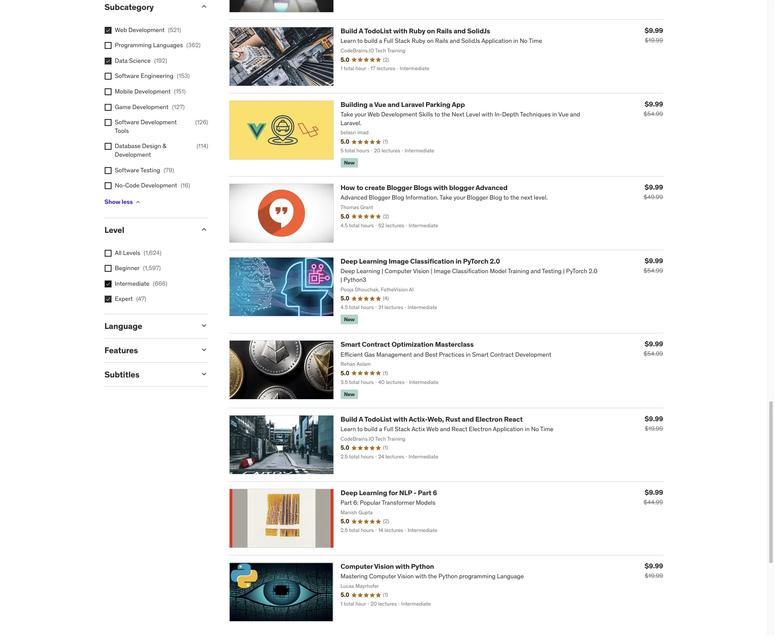 Task type: describe. For each thing, give the bounding box(es) containing it.
create
[[365, 183, 386, 192]]

(16)
[[181, 181, 190, 189]]

with left ruby
[[394, 26, 408, 35]]

2.0
[[490, 257, 501, 265]]

in
[[456, 257, 462, 265]]

$9.99 for 6
[[645, 488, 664, 497]]

small image for language
[[200, 321, 208, 330]]

todolist for actix-
[[365, 415, 392, 423]]

smart contract optimization masterclass
[[341, 340, 474, 349]]

smart contract optimization masterclass link
[[341, 340, 474, 349]]

languages
[[153, 41, 183, 49]]

development for game
[[133, 103, 169, 111]]

less
[[122, 198, 133, 206]]

all
[[115, 249, 122, 257]]

-
[[414, 488, 417, 497]]

building
[[341, 100, 368, 109]]

deep learning for nlp - part 6
[[341, 488, 438, 497]]

3 $54.99 from the top
[[644, 350, 664, 358]]

build a todolist with ruby on rails and solidjs
[[341, 26, 491, 35]]

ruby
[[409, 26, 426, 35]]

a for build a todolist with actix-web, rust and electron react
[[359, 415, 364, 423]]

$9.99 $54.99 for 2.0
[[644, 256, 664, 275]]

small image for subcategory
[[200, 2, 208, 11]]

how
[[341, 183, 355, 192]]

intermediate
[[115, 280, 150, 287]]

(79)
[[164, 166, 174, 174]]

$44.99
[[644, 498, 664, 506]]

language button
[[105, 321, 193, 331]]

3 $19.99 from the top
[[646, 572, 664, 580]]

software testing (79)
[[115, 166, 174, 174]]

with right blogs at the top of page
[[434, 183, 448, 192]]

6
[[433, 488, 438, 497]]

&
[[163, 142, 166, 150]]

masterclass
[[435, 340, 474, 349]]

code
[[125, 181, 140, 189]]

blogger
[[387, 183, 413, 192]]

small image for features
[[200, 345, 208, 354]]

build for build a todolist with ruby on rails and solidjs
[[341, 26, 358, 35]]

development down testing
[[141, 181, 177, 189]]

deep learning image classification in pytorch 2.0
[[341, 257, 501, 265]]

xsmall image for programming languages
[[105, 42, 111, 49]]

development for software
[[141, 118, 177, 126]]

optimization
[[392, 340, 434, 349]]

a
[[369, 100, 373, 109]]

software for software testing (79)
[[115, 166, 139, 174]]

small image for level
[[200, 225, 208, 234]]

database
[[115, 142, 141, 150]]

$9.99 $19.99 for electron
[[645, 414, 664, 432]]

xsmall image for expert
[[105, 296, 111, 303]]

actix-
[[409, 415, 428, 423]]

(114)
[[197, 142, 208, 150]]

todolist for ruby
[[365, 26, 392, 35]]

xsmall image for beginner
[[105, 265, 111, 272]]

react
[[505, 415, 523, 423]]

data science (192)
[[115, 57, 167, 64]]

web,
[[428, 415, 444, 423]]

and for ruby
[[454, 26, 466, 35]]

pytorch
[[464, 257, 489, 265]]

xsmall image for all levels
[[105, 250, 111, 257]]

$9.99 $44.99
[[644, 488, 664, 506]]

(362)
[[187, 41, 201, 49]]

testing
[[141, 166, 160, 174]]

computer vision with python
[[341, 562, 435, 571]]

(151)
[[174, 87, 186, 95]]

laravel
[[402, 100, 425, 109]]

beginner (1,597)
[[115, 264, 161, 272]]

how to create blogger blogs with blogger advanced link
[[341, 183, 508, 192]]

image
[[389, 257, 409, 265]]

software for software engineering (153)
[[115, 72, 139, 80]]

building a vue and laravel parking app
[[341, 100, 465, 109]]

small image for subtitles
[[200, 370, 208, 378]]

$9.99 for app
[[645, 100, 664, 108]]

with right vision at the bottom
[[396, 562, 410, 571]]

(1,624)
[[144, 249, 162, 257]]

$9.99 for 2.0
[[645, 256, 664, 265]]

5 $9.99 from the top
[[645, 340, 664, 348]]

$9.99 $54.99 for app
[[644, 100, 664, 118]]

$9.99 for rust
[[645, 414, 664, 423]]

show less
[[105, 198, 133, 206]]

intermediate (666)
[[115, 280, 168, 287]]

$54.99 for app
[[644, 110, 664, 118]]

programming languages (362)
[[115, 41, 201, 49]]

no-
[[115, 181, 125, 189]]

all levels (1,624)
[[115, 249, 162, 257]]

on
[[427, 26, 435, 35]]

xsmall image for web development
[[105, 27, 111, 34]]

blogger
[[450, 183, 475, 192]]

part
[[418, 488, 432, 497]]

design
[[142, 142, 161, 150]]

a for build a todolist with ruby on rails and solidjs
[[359, 26, 364, 35]]

rails
[[437, 26, 453, 35]]

web development (521)
[[115, 26, 181, 34]]

deep learning image classification in pytorch 2.0 link
[[341, 257, 501, 265]]

vision
[[375, 562, 394, 571]]

language
[[105, 321, 142, 331]]



Task type: vqa. For each thing, say whether or not it's contained in the screenshot.
skills.
no



Task type: locate. For each thing, give the bounding box(es) containing it.
(127)
[[172, 103, 185, 111]]

levels
[[123, 249, 140, 257]]

build a todolist with actix-web, rust and electron react link
[[341, 415, 523, 423]]

2 vertical spatial $9.99 $54.99
[[644, 340, 664, 358]]

$9.99 $54.99
[[644, 100, 664, 118], [644, 256, 664, 275], [644, 340, 664, 358]]

(1,597)
[[143, 264, 161, 272]]

2 vertical spatial $19.99
[[646, 572, 664, 580]]

1 todolist from the top
[[365, 26, 392, 35]]

1 vertical spatial $9.99 $54.99
[[644, 256, 664, 275]]

xsmall image
[[105, 88, 111, 95], [105, 119, 111, 126], [105, 167, 111, 174], [105, 182, 111, 189], [135, 199, 142, 206], [105, 250, 111, 257], [105, 265, 111, 272], [105, 296, 111, 303]]

1 learning from the top
[[359, 257, 388, 265]]

tools
[[115, 127, 129, 135]]

and for actix-
[[462, 415, 474, 423]]

development up programming languages (362)
[[129, 26, 165, 34]]

nlp
[[400, 488, 413, 497]]

development
[[129, 26, 165, 34], [135, 87, 171, 95], [133, 103, 169, 111], [141, 118, 177, 126], [115, 151, 151, 158], [141, 181, 177, 189]]

deep for deep learning image classification in pytorch 2.0
[[341, 257, 358, 265]]

$9.99 $49.99
[[644, 183, 664, 201]]

1 small image from the top
[[200, 321, 208, 330]]

1 deep from the top
[[341, 257, 358, 265]]

2 a from the top
[[359, 415, 364, 423]]

(47)
[[136, 295, 146, 303]]

parking
[[426, 100, 451, 109]]

1 a from the top
[[359, 26, 364, 35]]

learning left image
[[359, 257, 388, 265]]

xsmall image left no-
[[105, 182, 111, 189]]

2 xsmall image from the top
[[105, 42, 111, 49]]

(521)
[[168, 26, 181, 34]]

small image
[[200, 321, 208, 330], [200, 345, 208, 354]]

classification
[[411, 257, 455, 265]]

xsmall image for software development tools
[[105, 119, 111, 126]]

xsmall image left expert
[[105, 296, 111, 303]]

features button
[[105, 345, 193, 355]]

xsmall image left software development tools at the left top of page
[[105, 119, 111, 126]]

app
[[452, 100, 465, 109]]

xsmall image up show
[[105, 167, 111, 174]]

1 small image from the top
[[200, 2, 208, 11]]

(153)
[[177, 72, 190, 80]]

2 vertical spatial software
[[115, 166, 139, 174]]

3 xsmall image from the top
[[105, 58, 111, 64]]

software development tools
[[115, 118, 177, 135]]

and right rails
[[454, 26, 466, 35]]

xsmall image for intermediate
[[105, 280, 111, 287]]

5 xsmall image from the top
[[105, 104, 111, 111]]

xsmall image for game development
[[105, 104, 111, 111]]

game
[[115, 103, 131, 111]]

todolist
[[365, 26, 392, 35], [365, 415, 392, 423]]

xsmall image left beginner
[[105, 265, 111, 272]]

$54.99
[[644, 110, 664, 118], [644, 267, 664, 275], [644, 350, 664, 358]]

and right vue
[[388, 100, 400, 109]]

1 vertical spatial $54.99
[[644, 267, 664, 275]]

$9.99 for blogger
[[645, 183, 664, 191]]

2 $54.99 from the top
[[644, 267, 664, 275]]

and right rust
[[462, 415, 474, 423]]

$54.99 for 2.0
[[644, 267, 664, 275]]

1 vertical spatial $19.99
[[646, 425, 664, 432]]

2 vertical spatial and
[[462, 415, 474, 423]]

7 xsmall image from the top
[[105, 280, 111, 287]]

expert (47)
[[115, 295, 146, 303]]

$9.99 inside $9.99 $49.99
[[645, 183, 664, 191]]

development down game development (127)
[[141, 118, 177, 126]]

development inside software development tools
[[141, 118, 177, 126]]

$9.99 for rails
[[645, 26, 664, 35]]

learning
[[359, 257, 388, 265], [359, 488, 388, 497]]

development down database
[[115, 151, 151, 158]]

0 vertical spatial and
[[454, 26, 466, 35]]

2 $19.99 from the top
[[646, 425, 664, 432]]

development for web
[[129, 26, 165, 34]]

0 vertical spatial a
[[359, 26, 364, 35]]

build for build a todolist with actix-web, rust and electron react
[[341, 415, 358, 423]]

python
[[412, 562, 435, 571]]

software up mobile
[[115, 72, 139, 80]]

development down software engineering (153) at the left top of the page
[[135, 87, 171, 95]]

$9.99 inside '$9.99 $44.99'
[[645, 488, 664, 497]]

todolist left actix-
[[365, 415, 392, 423]]

1 software from the top
[[115, 72, 139, 80]]

2 learning from the top
[[359, 488, 388, 497]]

0 vertical spatial small image
[[200, 2, 208, 11]]

0 vertical spatial $54.99
[[644, 110, 664, 118]]

mobile development (151)
[[115, 87, 186, 95]]

subtitles button
[[105, 369, 193, 380]]

deep for deep learning for nlp - part 6
[[341, 488, 358, 497]]

smart
[[341, 340, 361, 349]]

web
[[115, 26, 127, 34]]

electron
[[476, 415, 503, 423]]

2 small image from the top
[[200, 345, 208, 354]]

0 vertical spatial deep
[[341, 257, 358, 265]]

xsmall image for database design & development
[[105, 143, 111, 150]]

2 vertical spatial small image
[[200, 370, 208, 378]]

2 $9.99 $19.99 from the top
[[645, 414, 664, 432]]

3 $9.99 from the top
[[645, 183, 664, 191]]

no-code development (16)
[[115, 181, 190, 189]]

science
[[129, 57, 151, 64]]

show less button
[[105, 193, 142, 211]]

2 vertical spatial $54.99
[[644, 350, 664, 358]]

learning for for
[[359, 488, 388, 497]]

1 vertical spatial build
[[341, 415, 358, 423]]

1 vertical spatial a
[[359, 415, 364, 423]]

software up tools
[[115, 118, 139, 126]]

0 vertical spatial build
[[341, 26, 358, 35]]

1 $19.99 from the top
[[646, 36, 664, 44]]

1 vertical spatial todolist
[[365, 415, 392, 423]]

7 $9.99 from the top
[[645, 488, 664, 497]]

computer vision with python link
[[341, 562, 435, 571]]

development down mobile development (151)
[[133, 103, 169, 111]]

xsmall image left mobile
[[105, 88, 111, 95]]

software engineering (153)
[[115, 72, 190, 80]]

building a vue and laravel parking app link
[[341, 100, 465, 109]]

2 deep from the top
[[341, 488, 358, 497]]

0 vertical spatial todolist
[[365, 26, 392, 35]]

subtitles
[[105, 369, 140, 380]]

3 $9.99 $19.99 from the top
[[645, 561, 664, 580]]

0 vertical spatial $19.99
[[646, 36, 664, 44]]

beginner
[[115, 264, 140, 272]]

mobile
[[115, 87, 133, 95]]

engineering
[[141, 72, 174, 80]]

software inside software development tools
[[115, 118, 139, 126]]

1 vertical spatial small image
[[200, 345, 208, 354]]

3 $9.99 $54.99 from the top
[[644, 340, 664, 358]]

data
[[115, 57, 128, 64]]

todolist left ruby
[[365, 26, 392, 35]]

(126)
[[195, 118, 208, 126]]

6 $9.99 from the top
[[645, 414, 664, 423]]

6 xsmall image from the top
[[105, 143, 111, 150]]

1 xsmall image from the top
[[105, 27, 111, 34]]

(666)
[[153, 280, 168, 287]]

3 software from the top
[[115, 166, 139, 174]]

deep
[[341, 257, 358, 265], [341, 488, 358, 497]]

0 vertical spatial small image
[[200, 321, 208, 330]]

4 xsmall image from the top
[[105, 73, 111, 80]]

programming
[[115, 41, 152, 49]]

0 vertical spatial software
[[115, 72, 139, 80]]

0 vertical spatial $9.99 $19.99
[[645, 26, 664, 44]]

1 vertical spatial and
[[388, 100, 400, 109]]

software for software development tools
[[115, 118, 139, 126]]

2 small image from the top
[[200, 225, 208, 234]]

development inside database design & development
[[115, 151, 151, 158]]

show
[[105, 198, 120, 206]]

1 vertical spatial software
[[115, 118, 139, 126]]

4 $9.99 from the top
[[645, 256, 664, 265]]

learning left the for
[[359, 488, 388, 497]]

1 vertical spatial small image
[[200, 225, 208, 234]]

build a todolist with actix-web, rust and electron react
[[341, 415, 523, 423]]

features
[[105, 345, 138, 355]]

build a todolist with ruby on rails and solidjs link
[[341, 26, 491, 35]]

xsmall image for no-code development
[[105, 182, 111, 189]]

xsmall image for mobile development
[[105, 88, 111, 95]]

xsmall image for software testing
[[105, 167, 111, 174]]

database design & development
[[115, 142, 166, 158]]

1 $54.99 from the top
[[644, 110, 664, 118]]

2 $9.99 from the top
[[645, 100, 664, 108]]

2 software from the top
[[115, 118, 139, 126]]

xsmall image left all
[[105, 250, 111, 257]]

advanced
[[476, 183, 508, 192]]

xsmall image right less
[[135, 199, 142, 206]]

computer
[[341, 562, 373, 571]]

expert
[[115, 295, 133, 303]]

$9.99 $19.99 for solidjs
[[645, 26, 664, 44]]

3 small image from the top
[[200, 370, 208, 378]]

xsmall image
[[105, 27, 111, 34], [105, 42, 111, 49], [105, 58, 111, 64], [105, 73, 111, 80], [105, 104, 111, 111], [105, 143, 111, 150], [105, 280, 111, 287]]

software
[[115, 72, 139, 80], [115, 118, 139, 126], [115, 166, 139, 174]]

2 vertical spatial $9.99 $19.99
[[645, 561, 664, 580]]

xsmall image inside "show less" button
[[135, 199, 142, 206]]

solidjs
[[468, 26, 491, 35]]

development for mobile
[[135, 87, 171, 95]]

level button
[[105, 225, 193, 235]]

0 vertical spatial $9.99 $54.99
[[644, 100, 664, 118]]

2 build from the top
[[341, 415, 358, 423]]

contract
[[362, 340, 391, 349]]

1 vertical spatial $9.99 $19.99
[[645, 414, 664, 432]]

subcategory
[[105, 2, 154, 12]]

1 $9.99 $54.99 from the top
[[644, 100, 664, 118]]

(192)
[[154, 57, 167, 64]]

$9.99
[[645, 26, 664, 35], [645, 100, 664, 108], [645, 183, 664, 191], [645, 256, 664, 265], [645, 340, 664, 348], [645, 414, 664, 423], [645, 488, 664, 497], [645, 561, 664, 570]]

xsmall image for data science
[[105, 58, 111, 64]]

1 build from the top
[[341, 26, 358, 35]]

8 $9.99 from the top
[[645, 561, 664, 570]]

0 vertical spatial learning
[[359, 257, 388, 265]]

$19.99
[[646, 36, 664, 44], [646, 425, 664, 432], [646, 572, 664, 580]]

xsmall image for software engineering
[[105, 73, 111, 80]]

build
[[341, 26, 358, 35], [341, 415, 358, 423]]

with left actix-
[[394, 415, 408, 423]]

small image
[[200, 2, 208, 11], [200, 225, 208, 234], [200, 370, 208, 378]]

2 todolist from the top
[[365, 415, 392, 423]]

1 vertical spatial deep
[[341, 488, 358, 497]]

learning for image
[[359, 257, 388, 265]]

$19.99 for electron
[[646, 425, 664, 432]]

1 $9.99 from the top
[[645, 26, 664, 35]]

game development (127)
[[115, 103, 185, 111]]

1 vertical spatial learning
[[359, 488, 388, 497]]

$19.99 for solidjs
[[646, 36, 664, 44]]

1 $9.99 $19.99 from the top
[[645, 26, 664, 44]]

2 $9.99 $54.99 from the top
[[644, 256, 664, 275]]

software up code
[[115, 166, 139, 174]]



